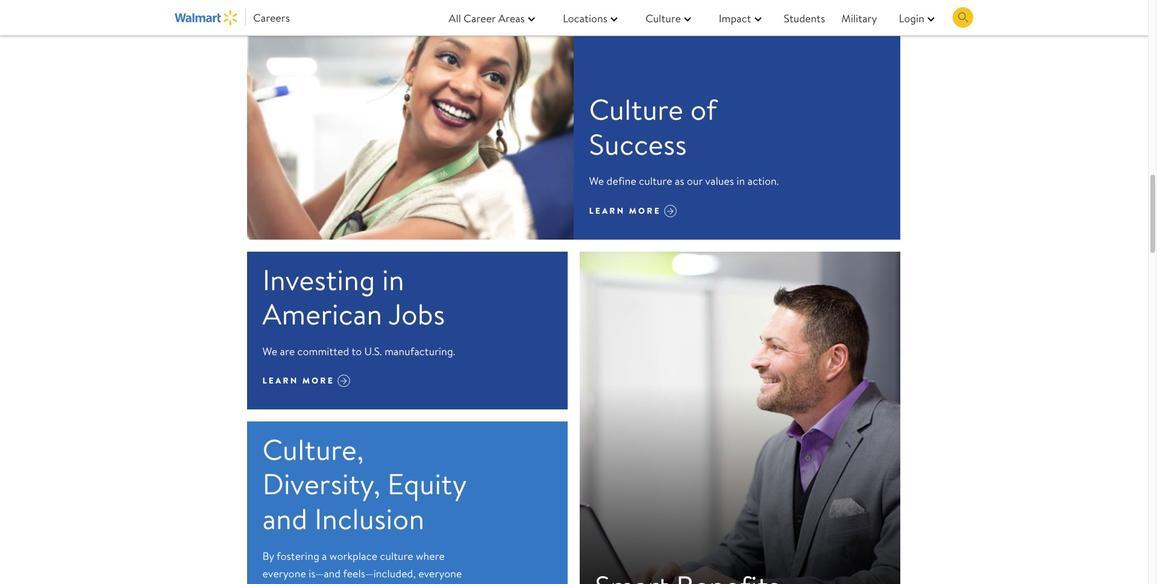 Task type: describe. For each thing, give the bounding box(es) containing it.
military
[[842, 11, 878, 26]]

all career areas link
[[438, 9, 541, 27]]

everyone
[[263, 567, 306, 582]]

are
[[280, 344, 295, 359]]

impact
[[719, 11, 752, 26]]

login link
[[889, 9, 941, 27]]

culture for culture
[[646, 11, 681, 26]]

action.
[[748, 174, 779, 189]]

corporate comm at walmart element
[[248, 0, 574, 240]]

fostering
[[277, 549, 319, 564]]

workplace
[[330, 549, 378, 564]]

locations link
[[552, 9, 624, 27]]

culture, diversity, equity and inclusion
[[263, 430, 466, 540]]

investing
[[263, 260, 375, 300]]

we are committed to u.s. manufacturing.
[[263, 344, 456, 359]]

learn for investing in american jobs
[[263, 375, 299, 387]]

students
[[784, 11, 826, 26]]

we define culture as our values in action.
[[589, 174, 779, 189]]

jobs
[[389, 294, 445, 335]]

is—and
[[309, 567, 341, 582]]

american
[[263, 294, 383, 335]]

by
[[263, 549, 274, 564]]

and
[[263, 499, 308, 540]]

culture,
[[263, 430, 364, 470]]

of
[[691, 89, 718, 130]]

career
[[464, 11, 496, 26]]

0 vertical spatial culture
[[639, 174, 673, 189]]

a
[[322, 549, 327, 564]]

equity
[[388, 465, 466, 505]]

success
[[589, 124, 687, 165]]

culture link
[[635, 9, 698, 27]]



Task type: vqa. For each thing, say whether or not it's contained in the screenshot.
1st UX Design from the top
no



Task type: locate. For each thing, give the bounding box(es) containing it.
learn for culture of success
[[589, 205, 626, 217]]

1 horizontal spatial learn more
[[589, 205, 661, 217]]

1 vertical spatial culture
[[380, 549, 413, 564]]

where
[[416, 549, 445, 564]]

our
[[687, 174, 703, 189]]

1 vertical spatial in
[[382, 260, 405, 300]]

careers link
[[175, 9, 290, 27]]

learn more for investing in american jobs
[[263, 375, 335, 387]]

0 horizontal spatial learn more
[[263, 375, 335, 387]]

more
[[629, 205, 661, 217], [303, 375, 335, 387]]

learn more down 'are'
[[263, 375, 335, 387]]

0 vertical spatial culture
[[646, 11, 681, 26]]

0 vertical spatial learn
[[589, 205, 626, 217]]

we for investing in american jobs
[[263, 344, 278, 359]]

learn more for culture of success
[[589, 205, 661, 217]]

more for success
[[629, 205, 661, 217]]

more down committed
[[303, 375, 335, 387]]

0 horizontal spatial learn
[[263, 375, 299, 387]]

students link
[[779, 9, 826, 27]]

culture left as
[[639, 174, 673, 189]]

locations
[[563, 11, 608, 26]]

we
[[589, 174, 604, 189], [263, 344, 278, 359]]

define
[[607, 174, 637, 189]]

0 vertical spatial more
[[629, 205, 661, 217]]

0 horizontal spatial culture
[[380, 549, 413, 564]]

0 vertical spatial we
[[589, 174, 604, 189]]

more down define
[[629, 205, 661, 217]]

culture
[[646, 11, 681, 26], [589, 89, 684, 130]]

1 vertical spatial culture
[[589, 89, 684, 130]]

u.s.
[[365, 344, 382, 359]]

1 vertical spatial more
[[303, 375, 335, 387]]

0 vertical spatial learn more
[[589, 205, 661, 217]]

investing in american jobs
[[263, 260, 445, 335]]

careers
[[253, 10, 290, 25]]

culture
[[639, 174, 673, 189], [380, 549, 413, 564]]

0 horizontal spatial we
[[263, 344, 278, 359]]

impact link
[[708, 9, 768, 27]]

0 horizontal spatial more
[[303, 375, 335, 387]]

learn down 'are'
[[263, 375, 299, 387]]

learn more
[[589, 205, 661, 217], [263, 375, 335, 387]]

areas
[[499, 11, 525, 26]]

culture up feels—included,
[[380, 549, 413, 564]]

learn more down define
[[589, 205, 661, 217]]

inclusion
[[315, 499, 425, 540]]

to
[[352, 344, 362, 359]]

1 vertical spatial learn
[[263, 375, 299, 387]]

we left 'are'
[[263, 344, 278, 359]]

more for american
[[303, 375, 335, 387]]

1 horizontal spatial more
[[629, 205, 661, 217]]

feels—included,
[[343, 567, 416, 582]]

1 vertical spatial we
[[263, 344, 278, 359]]

we left define
[[589, 174, 604, 189]]

in inside investing in american jobs
[[382, 260, 405, 300]]

1 horizontal spatial we
[[589, 174, 604, 189]]

we for culture of success
[[589, 174, 604, 189]]

as
[[675, 174, 685, 189]]

1 horizontal spatial learn
[[589, 205, 626, 217]]

in
[[737, 174, 745, 189], [382, 260, 405, 300]]

0 horizontal spatial in
[[382, 260, 405, 300]]

all
[[449, 11, 461, 26]]

learn
[[589, 205, 626, 217], [263, 375, 299, 387]]

committed
[[298, 344, 349, 359]]

culture inside the culture of success
[[589, 89, 684, 130]]

culture for culture of success
[[589, 89, 684, 130]]

military link
[[837, 9, 878, 27]]

by fostering a workplace culture where everyone is—and feels—included, everyon
[[263, 549, 462, 585]]

1 horizontal spatial in
[[737, 174, 745, 189]]

diversity,
[[263, 465, 381, 505]]

values
[[706, 174, 734, 189]]

culture of success
[[589, 89, 718, 165]]

learn down define
[[589, 205, 626, 217]]

all career areas
[[449, 11, 525, 26]]

manufacturing.
[[385, 344, 456, 359]]

0 vertical spatial in
[[737, 174, 745, 189]]

login
[[899, 11, 925, 26]]

1 vertical spatial learn more
[[263, 375, 335, 387]]

culture inside by fostering a workplace culture where everyone is—and feels—included, everyon
[[380, 549, 413, 564]]

1 horizontal spatial culture
[[639, 174, 673, 189]]



